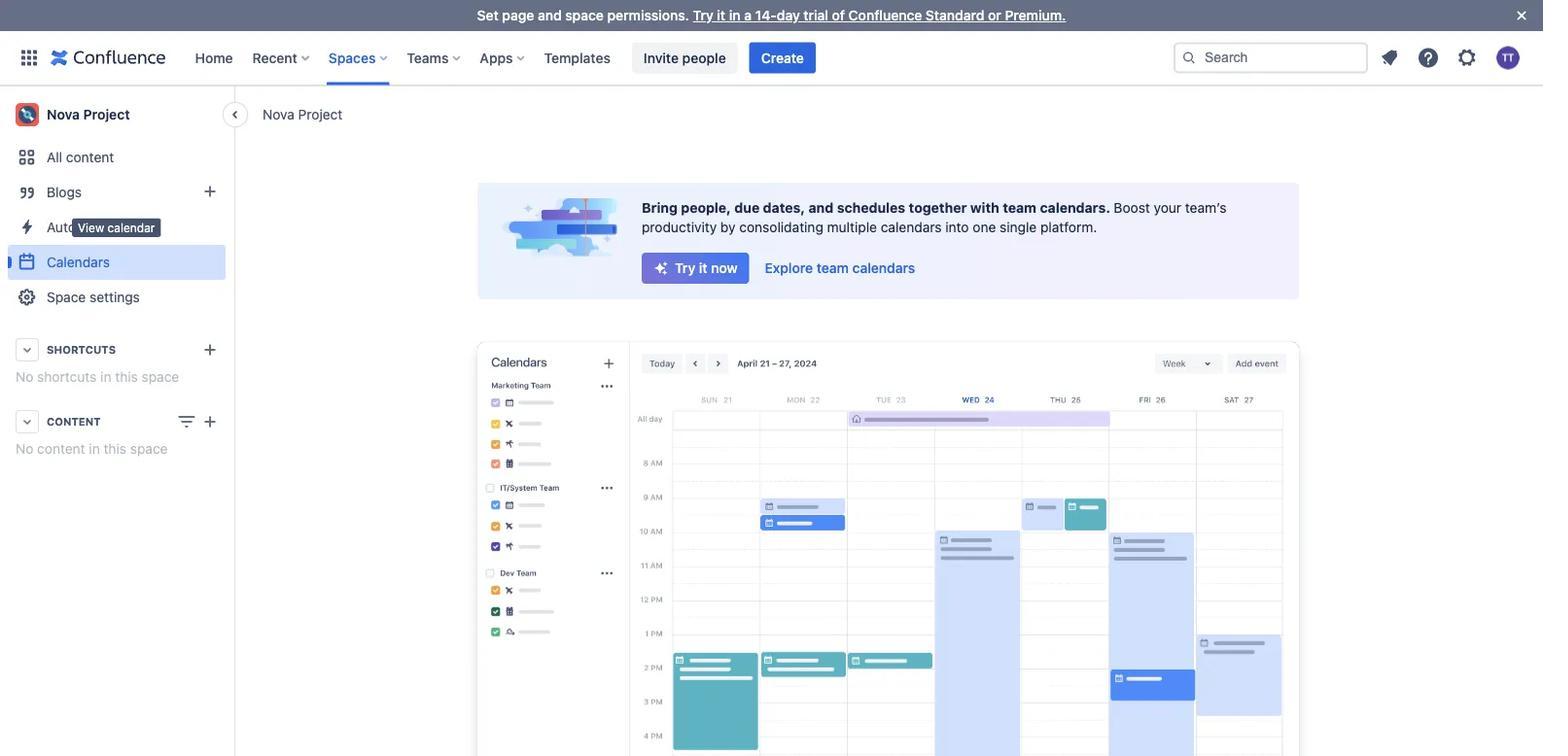 Task type: describe. For each thing, give the bounding box(es) containing it.
people
[[682, 50, 726, 66]]

consolidating
[[739, 219, 824, 235]]

appswitcher icon image
[[18, 46, 41, 70]]

Search field
[[1174, 42, 1368, 73]]

platform.
[[1041, 219, 1097, 235]]

nova inside space element
[[47, 106, 80, 123]]

space settings link
[[8, 280, 226, 315]]

team inside explore team calendars link
[[817, 260, 849, 276]]

single
[[1000, 219, 1037, 235]]

calendars
[[47, 254, 110, 270]]

one
[[973, 219, 996, 235]]

settings icon image
[[1456, 46, 1479, 70]]

content
[[47, 416, 101, 428]]

explore
[[765, 260, 813, 276]]

no shortcuts in this space
[[16, 369, 179, 385]]

permissions.
[[607, 7, 689, 23]]

change view image
[[175, 410, 198, 434]]

with
[[970, 200, 999, 216]]

or
[[988, 7, 1001, 23]]

all content
[[47, 149, 114, 165]]

content button
[[8, 405, 226, 440]]

create a blog image
[[198, 180, 222, 203]]

into
[[945, 219, 969, 235]]

productivity
[[642, 219, 717, 235]]

invite
[[644, 50, 679, 66]]

together
[[909, 200, 967, 216]]

multiple
[[827, 219, 877, 235]]

people,
[[681, 200, 731, 216]]

templates link
[[538, 42, 616, 73]]

try it in a 14-day trial of confluence standard or premium. link
[[693, 7, 1066, 23]]

blogs link
[[8, 175, 226, 210]]

calendar
[[108, 221, 155, 234]]

space element
[[0, 86, 233, 757]]

shortcuts
[[47, 344, 116, 356]]

1 horizontal spatial nova project link
[[263, 105, 343, 124]]

1 horizontal spatial team
[[1003, 200, 1037, 216]]

home
[[195, 50, 233, 66]]

global element
[[12, 31, 1170, 85]]

this for shortcuts
[[115, 369, 138, 385]]

1 nova from the left
[[263, 106, 294, 122]]

boost your team's productivity by consolidating multiple calendars into one single platform.
[[642, 200, 1227, 235]]

set
[[477, 7, 499, 23]]

templates
[[544, 50, 611, 66]]

invite people
[[644, 50, 726, 66]]

notification icon image
[[1378, 46, 1401, 70]]

search image
[[1182, 50, 1197, 66]]

no content in this space
[[16, 441, 168, 457]]

page
[[502, 7, 534, 23]]

boost
[[1114, 200, 1150, 216]]

2 horizontal spatial in
[[729, 7, 741, 23]]

standard
[[926, 7, 985, 23]]

recent button
[[247, 42, 317, 73]]

banner containing home
[[0, 31, 1543, 86]]

calendars.
[[1040, 200, 1110, 216]]

apps button
[[474, 42, 532, 73]]

spaces button
[[323, 42, 395, 73]]

view
[[78, 221, 104, 234]]

space settings
[[47, 289, 140, 305]]

explore team calendars
[[765, 260, 915, 276]]

create a page image
[[198, 410, 222, 434]]

view calendar
[[78, 221, 155, 234]]



Task type: vqa. For each thing, say whether or not it's contained in the screenshot.
the Give
no



Task type: locate. For each thing, give the bounding box(es) containing it.
content for all
[[66, 149, 114, 165]]

a
[[744, 7, 752, 23]]

teams
[[407, 50, 449, 66]]

in for no shortcuts in this space
[[100, 369, 111, 385]]

it
[[717, 7, 726, 23], [699, 260, 708, 276]]

0 vertical spatial and
[[538, 7, 562, 23]]

team's
[[1185, 200, 1227, 216]]

try up people
[[693, 7, 714, 23]]

1 project from the left
[[298, 106, 343, 122]]

space up the templates
[[565, 7, 604, 23]]

this
[[115, 369, 138, 385], [104, 441, 126, 457]]

try it now link
[[642, 253, 749, 284]]

0 horizontal spatial project
[[83, 106, 130, 123]]

help icon image
[[1417, 46, 1440, 70]]

due
[[735, 200, 760, 216]]

banner
[[0, 31, 1543, 86]]

space down "content" dropdown button
[[130, 441, 168, 457]]

no left shortcuts
[[16, 369, 33, 385]]

2 nova project from the left
[[47, 106, 130, 123]]

confluence
[[849, 7, 922, 23]]

0 horizontal spatial in
[[89, 441, 100, 457]]

nova
[[263, 106, 294, 122], [47, 106, 80, 123]]

project up all content link
[[83, 106, 130, 123]]

and up multiple
[[809, 200, 834, 216]]

team up single
[[1003, 200, 1037, 216]]

1 horizontal spatial it
[[717, 7, 726, 23]]

space for no shortcuts in this space
[[142, 369, 179, 385]]

this for content
[[104, 441, 126, 457]]

project down spaces
[[298, 106, 343, 122]]

day
[[777, 7, 800, 23]]

your profile and preferences image
[[1497, 46, 1520, 70]]

0 vertical spatial team
[[1003, 200, 1037, 216]]

confluence image
[[51, 46, 166, 70], [51, 46, 166, 70]]

dates,
[[763, 200, 805, 216]]

bring people, due dates, and schedules together with team calendars.
[[642, 200, 1114, 216]]

nova project down recent dropdown button in the left top of the page
[[263, 106, 343, 122]]

trial
[[804, 7, 828, 23]]

and right page
[[538, 7, 562, 23]]

spaces
[[329, 50, 376, 66]]

try it now
[[675, 260, 738, 276]]

home link
[[189, 42, 239, 73]]

in down shortcuts dropdown button
[[100, 369, 111, 385]]

close image
[[1510, 4, 1534, 27]]

create link
[[749, 42, 816, 73]]

of
[[832, 7, 845, 23]]

now
[[711, 260, 738, 276]]

0 vertical spatial content
[[66, 149, 114, 165]]

create
[[761, 50, 804, 66]]

1 horizontal spatial nova
[[263, 106, 294, 122]]

nova project inside space element
[[47, 106, 130, 123]]

content
[[66, 149, 114, 165], [37, 441, 85, 457]]

automation
[[47, 219, 119, 235]]

1 vertical spatial and
[[809, 200, 834, 216]]

shortcuts
[[37, 369, 97, 385]]

1 nova project from the left
[[263, 106, 343, 122]]

apps
[[480, 50, 513, 66]]

nova project link up all content link
[[8, 95, 226, 134]]

1 vertical spatial no
[[16, 441, 33, 457]]

0 horizontal spatial and
[[538, 7, 562, 23]]

your
[[1154, 200, 1182, 216]]

automation link
[[8, 210, 226, 245]]

space
[[565, 7, 604, 23], [142, 369, 179, 385], [130, 441, 168, 457]]

this down shortcuts dropdown button
[[115, 369, 138, 385]]

team right explore
[[817, 260, 849, 276]]

by
[[721, 219, 736, 235]]

content down content
[[37, 441, 85, 457]]

1 horizontal spatial project
[[298, 106, 343, 122]]

0 horizontal spatial nova
[[47, 106, 80, 123]]

calendars
[[881, 219, 942, 235], [852, 260, 915, 276]]

1 vertical spatial this
[[104, 441, 126, 457]]

try
[[693, 7, 714, 23], [675, 260, 696, 276]]

in down content
[[89, 441, 100, 457]]

nova project link down recent dropdown button in the left top of the page
[[263, 105, 343, 124]]

2 nova from the left
[[47, 106, 80, 123]]

0 horizontal spatial team
[[817, 260, 849, 276]]

it left now in the left top of the page
[[699, 260, 708, 276]]

2 project from the left
[[83, 106, 130, 123]]

1 vertical spatial try
[[675, 260, 696, 276]]

14-
[[755, 7, 777, 23]]

0 vertical spatial it
[[717, 7, 726, 23]]

team calendar image image
[[466, 338, 1311, 757]]

content for no
[[37, 441, 85, 457]]

0 vertical spatial space
[[565, 7, 604, 23]]

nova up all
[[47, 106, 80, 123]]

calendars down together
[[881, 219, 942, 235]]

blogs
[[47, 184, 82, 200]]

and
[[538, 7, 562, 23], [809, 200, 834, 216]]

try left now in the left top of the page
[[675, 260, 696, 276]]

nova down recent dropdown button in the left top of the page
[[263, 106, 294, 122]]

it left "a"
[[717, 7, 726, 23]]

set page and space permissions. try it in a 14-day trial of confluence standard or premium.
[[477, 7, 1066, 23]]

bring
[[642, 200, 678, 216]]

0 vertical spatial this
[[115, 369, 138, 385]]

explore team calendars link
[[753, 253, 927, 284]]

schedules
[[837, 200, 906, 216]]

1 vertical spatial calendars
[[852, 260, 915, 276]]

invite people button
[[632, 42, 738, 73]]

1 vertical spatial it
[[699, 260, 708, 276]]

space down shortcuts dropdown button
[[142, 369, 179, 385]]

calendars link
[[8, 245, 226, 280]]

add shortcut image
[[198, 338, 222, 362]]

0 horizontal spatial it
[[699, 260, 708, 276]]

nova project
[[263, 106, 343, 122], [47, 106, 130, 123]]

1 vertical spatial space
[[142, 369, 179, 385]]

no down "content" dropdown button
[[16, 441, 33, 457]]

1 vertical spatial content
[[37, 441, 85, 457]]

1 horizontal spatial nova project
[[263, 106, 343, 122]]

calendars down multiple
[[852, 260, 915, 276]]

all
[[47, 149, 62, 165]]

nova project link
[[8, 95, 226, 134], [263, 105, 343, 124]]

nova project up the all content
[[47, 106, 130, 123]]

in for no content in this space
[[89, 441, 100, 457]]

2 vertical spatial space
[[130, 441, 168, 457]]

shortcuts button
[[8, 333, 226, 368]]

in
[[729, 7, 741, 23], [100, 369, 111, 385], [89, 441, 100, 457]]

content right all
[[66, 149, 114, 165]]

0 vertical spatial try
[[693, 7, 714, 23]]

no for no shortcuts in this space
[[16, 369, 33, 385]]

project inside space element
[[83, 106, 130, 123]]

2 no from the top
[[16, 441, 33, 457]]

0 horizontal spatial nova project
[[47, 106, 130, 123]]

project
[[298, 106, 343, 122], [83, 106, 130, 123]]

0 vertical spatial in
[[729, 7, 741, 23]]

1 horizontal spatial in
[[100, 369, 111, 385]]

2 vertical spatial in
[[89, 441, 100, 457]]

space
[[47, 289, 86, 305]]

team
[[1003, 200, 1037, 216], [817, 260, 849, 276]]

no for no content in this space
[[16, 441, 33, 457]]

0 vertical spatial no
[[16, 369, 33, 385]]

all content link
[[8, 140, 226, 175]]

premium.
[[1005, 7, 1066, 23]]

space for no content in this space
[[130, 441, 168, 457]]

1 vertical spatial team
[[817, 260, 849, 276]]

1 vertical spatial in
[[100, 369, 111, 385]]

recent
[[252, 50, 297, 66]]

this down "content" dropdown button
[[104, 441, 126, 457]]

0 vertical spatial calendars
[[881, 219, 942, 235]]

0 horizontal spatial nova project link
[[8, 95, 226, 134]]

teams button
[[401, 42, 468, 73]]

calendars inside boost your team's productivity by consolidating multiple calendars into one single platform.
[[881, 219, 942, 235]]

in left "a"
[[729, 7, 741, 23]]

1 horizontal spatial and
[[809, 200, 834, 216]]

no
[[16, 369, 33, 385], [16, 441, 33, 457]]

settings
[[90, 289, 140, 305]]

1 no from the top
[[16, 369, 33, 385]]



